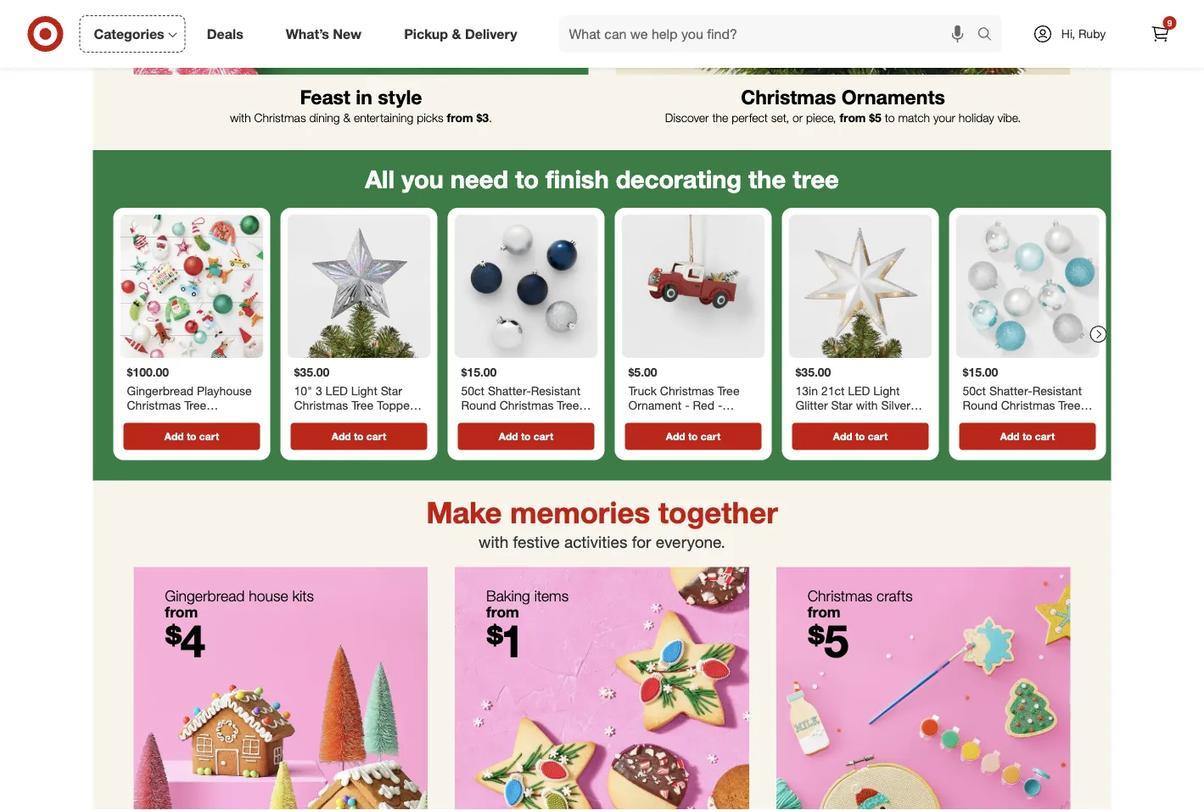 Task type: vqa. For each thing, say whether or not it's contained in the screenshot.
the bottom &
yes



Task type: locate. For each thing, give the bounding box(es) containing it.
style
[[378, 85, 422, 109]]

pickup
[[404, 26, 448, 42]]

4 add to cart from the left
[[666, 430, 721, 443]]

1 add from the left
[[164, 430, 184, 443]]

0 horizontal spatial tree
[[351, 398, 374, 413]]

0 horizontal spatial -
[[327, 413, 331, 428]]

2 $35.00 from the left
[[796, 365, 831, 380]]

3 add to cart button from the left
[[458, 423, 594, 450]]

- right red
[[718, 398, 722, 413]]

the
[[712, 110, 728, 125], [749, 164, 786, 194]]

$100.00
[[127, 365, 169, 380]]

holiday
[[959, 110, 994, 125]]

1 horizontal spatial the
[[749, 164, 786, 194]]

& right dining
[[343, 110, 350, 125]]

truck christmas tree ornament - red - wondershop™ image
[[622, 215, 765, 358]]

- right silver
[[327, 413, 331, 428]]

kits
[[292, 587, 314, 605]]

add for add to cart button for truck christmas tree ornament - red - wondershop™ image
[[666, 430, 685, 443]]

- inside $35.00 10" 3 led light star christmas tree topper silver - wondershop™
[[327, 413, 331, 428]]

from inside gingerbread house kits from $4
[[165, 603, 198, 621]]

1 horizontal spatial with
[[479, 533, 509, 552]]

1 wondershop™ from the left
[[334, 413, 408, 428]]

for
[[632, 533, 651, 552]]

0 horizontal spatial with
[[230, 110, 251, 125]]

$35.00 10" 3 led light star christmas tree topper silver - wondershop™
[[294, 365, 414, 428]]

$35.00
[[294, 365, 330, 380], [796, 365, 831, 380]]

the inside carousel region
[[749, 164, 786, 194]]

1 vertical spatial $5
[[808, 613, 849, 668]]

0 vertical spatial with
[[230, 110, 251, 125]]

search
[[970, 27, 1010, 44]]

$15.00 link
[[454, 215, 598, 420], [956, 215, 1099, 420]]

wondershop™ down light in the left top of the page
[[334, 413, 408, 428]]

&
[[452, 26, 461, 42], [343, 110, 350, 125]]

$15.00
[[461, 365, 497, 380], [963, 365, 998, 380]]

christmas inside "feast in style with christmas dining & entertaining picks from $3 ."
[[254, 110, 306, 125]]

categories
[[94, 26, 164, 42]]

add to cart for add to cart button related to '50ct shatter-resistant round christmas tree ornament set navy/silver - wondershop™' image
[[499, 430, 553, 443]]

silver
[[294, 413, 323, 428]]

5 add from the left
[[833, 430, 853, 443]]

with down 'make'
[[479, 533, 509, 552]]

1 add to cart button from the left
[[123, 423, 260, 450]]

0 horizontal spatial $15.00 link
[[454, 215, 598, 420]]

wondershop™
[[334, 413, 408, 428], [628, 413, 702, 428]]

0 horizontal spatial $35.00
[[294, 365, 330, 380]]

baking items from $1
[[486, 587, 569, 668]]

the left the tree
[[749, 164, 786, 194]]

perfect
[[732, 110, 768, 125]]

2 wondershop™ from the left
[[628, 413, 702, 428]]

feast in style with christmas dining & entertaining picks from $3 .
[[230, 85, 492, 125]]

add
[[164, 430, 184, 443], [332, 430, 351, 443], [499, 430, 518, 443], [666, 430, 685, 443], [833, 430, 853, 443], [1000, 430, 1020, 443]]

1 cart from the left
[[199, 430, 219, 443]]

0 horizontal spatial $5
[[808, 613, 849, 668]]

& right pickup
[[452, 26, 461, 42]]

add to cart for gingerbread playhouse christmas tree ornament set 85ct - wondershop™ "image" add to cart button
[[164, 430, 219, 443]]

2 horizontal spatial -
[[718, 398, 722, 413]]

5 cart from the left
[[868, 430, 888, 443]]

What can we help you find? suggestions appear below search field
[[559, 15, 981, 53]]

add to cart for add to cart button for 50ct shatter-resistant round christmas tree ornament set light blue/silver - wondershop™ image
[[1000, 430, 1055, 443]]

christmas inside $35.00 10" 3 led light star christmas tree topper silver - wondershop™
[[294, 398, 348, 413]]

0 horizontal spatial $15.00
[[461, 365, 497, 380]]

1 horizontal spatial $5
[[869, 110, 882, 125]]

0 horizontal spatial the
[[712, 110, 728, 125]]

1 horizontal spatial wondershop™
[[628, 413, 702, 428]]

6 cart from the left
[[1035, 430, 1055, 443]]

with inside the make memories together with festive activities for everyone.
[[479, 533, 509, 552]]

$35.00 for $35.00 10" 3 led light star christmas tree topper silver - wondershop™
[[294, 365, 330, 380]]

tree
[[717, 383, 740, 398], [351, 398, 374, 413]]

0 horizontal spatial &
[[343, 110, 350, 125]]

$5 inside christmas crafts from $5
[[808, 613, 849, 668]]

ruby
[[1079, 26, 1106, 41]]

to for truck christmas tree ornament - red - wondershop™ image
[[688, 430, 698, 443]]

new
[[333, 26, 362, 42]]

5 add to cart button from the left
[[792, 423, 929, 450]]

2 add to cart button from the left
[[291, 423, 427, 450]]

add to cart button
[[123, 423, 260, 450], [291, 423, 427, 450], [458, 423, 594, 450], [625, 423, 762, 450], [792, 423, 929, 450], [959, 423, 1096, 450]]

$35.00 for $35.00
[[796, 365, 831, 380]]

crafts
[[877, 587, 913, 605]]

1 horizontal spatial $15.00
[[963, 365, 998, 380]]

6 add to cart button from the left
[[959, 423, 1096, 450]]

1 horizontal spatial tree
[[717, 383, 740, 398]]

13in 21ct led light glitter star with silver glitter star christmas tree topper - wondershop™ image
[[789, 215, 932, 358]]

6 add to cart from the left
[[1000, 430, 1055, 443]]

- left red
[[685, 398, 690, 413]]

1 horizontal spatial $35.00
[[796, 365, 831, 380]]

$5
[[869, 110, 882, 125], [808, 613, 849, 668]]

the left perfect
[[712, 110, 728, 125]]

0 vertical spatial the
[[712, 110, 728, 125]]

0 vertical spatial &
[[452, 26, 461, 42]]

add for add to cart button for 13in 21ct led light glitter star with silver glitter star christmas tree topper - wondershop™ image
[[833, 430, 853, 443]]

with left dining
[[230, 110, 251, 125]]

1 add to cart from the left
[[164, 430, 219, 443]]

1 vertical spatial &
[[343, 110, 350, 125]]

cart
[[199, 430, 219, 443], [366, 430, 386, 443], [534, 430, 553, 443], [701, 430, 721, 443], [868, 430, 888, 443], [1035, 430, 1055, 443]]

cart for 13in 21ct led light glitter star with silver glitter star christmas tree topper - wondershop™ image
[[868, 430, 888, 443]]

2 add from the left
[[332, 430, 351, 443]]

cart for truck christmas tree ornament - red - wondershop™ image
[[701, 430, 721, 443]]

piece,
[[806, 110, 836, 125]]

1 vertical spatial the
[[749, 164, 786, 194]]

from
[[447, 110, 473, 125], [840, 110, 866, 125], [165, 603, 198, 621], [486, 603, 519, 621], [808, 603, 841, 621]]

to for 50ct shatter-resistant round christmas tree ornament set light blue/silver - wondershop™ image
[[1023, 430, 1032, 443]]

the inside christmas ornaments discover the perfect set, or piece, from $5 to match your holiday vibe.
[[712, 110, 728, 125]]

tree
[[793, 164, 839, 194]]

with
[[230, 110, 251, 125], [479, 533, 509, 552]]

tree inside $5.00 truck christmas tree ornament - red - wondershop™
[[717, 383, 740, 398]]

0 horizontal spatial wondershop™
[[334, 413, 408, 428]]

with inside "feast in style with christmas dining & entertaining picks from $3 ."
[[230, 110, 251, 125]]

1 $15.00 link from the left
[[454, 215, 598, 420]]

.
[[489, 110, 492, 125]]

$15.00 for 50ct shatter-resistant round christmas tree ornament set light blue/silver - wondershop™ image
[[963, 365, 998, 380]]

wondershop™ inside $35.00 10" 3 led light star christmas tree topper silver - wondershop™
[[334, 413, 408, 428]]

finish
[[546, 164, 609, 194]]

& inside "feast in style with christmas dining & entertaining picks from $3 ."
[[343, 110, 350, 125]]

dining
[[309, 110, 340, 125]]

3 add from the left
[[499, 430, 518, 443]]

-
[[685, 398, 690, 413], [718, 398, 722, 413], [327, 413, 331, 428]]

2 add to cart from the left
[[332, 430, 386, 443]]

10" 3 led light star christmas tree topper silver - wondershop™ image
[[287, 215, 431, 358]]

christmas
[[741, 85, 836, 109], [254, 110, 306, 125], [660, 383, 714, 398], [294, 398, 348, 413], [808, 587, 873, 605]]

add for add to cart button for 10" 3 led light star christmas tree topper silver - wondershop™ image
[[332, 430, 351, 443]]

christmas inside christmas ornaments discover the perfect set, or piece, from $5 to match your holiday vibe.
[[741, 85, 836, 109]]

50ct shatter-resistant round christmas tree ornament set light blue/silver - wondershop™ image
[[956, 215, 1099, 358]]

add to cart button for 50ct shatter-resistant round christmas tree ornament set light blue/silver - wondershop™ image
[[959, 423, 1096, 450]]

items
[[534, 587, 569, 605]]

what's new
[[286, 26, 362, 42]]

$35.00 inside $35.00 10" 3 led light star christmas tree topper silver - wondershop™
[[294, 365, 330, 380]]

memories
[[510, 495, 650, 530]]

make memories together with festive activities for everyone.
[[426, 495, 778, 552]]

4 add to cart button from the left
[[625, 423, 762, 450]]

to
[[885, 110, 895, 125], [515, 164, 539, 194], [187, 430, 196, 443], [354, 430, 364, 443], [521, 430, 531, 443], [688, 430, 698, 443], [855, 430, 865, 443], [1023, 430, 1032, 443]]

3 cart from the left
[[534, 430, 553, 443]]

led
[[326, 383, 348, 398]]

1 vertical spatial with
[[479, 533, 509, 552]]

tree right red
[[717, 383, 740, 398]]

6 add from the left
[[1000, 430, 1020, 443]]

in
[[356, 85, 372, 109]]

2 cart from the left
[[366, 430, 386, 443]]

to for 10" 3 led light star christmas tree topper silver - wondershop™ image
[[354, 430, 364, 443]]

christmas crafts from $5
[[808, 587, 913, 668]]

10"
[[294, 383, 312, 398]]

you
[[402, 164, 444, 194]]

3 add to cart from the left
[[499, 430, 553, 443]]

0 vertical spatial $5
[[869, 110, 882, 125]]

1 horizontal spatial $15.00 link
[[956, 215, 1099, 420]]

4 cart from the left
[[701, 430, 721, 443]]

all you need to finish decorating the tree
[[365, 164, 839, 194]]

1 horizontal spatial -
[[685, 398, 690, 413]]

1 $35.00 from the left
[[294, 365, 330, 380]]

tree right led
[[351, 398, 374, 413]]

house
[[249, 587, 288, 605]]

cart for 50ct shatter-resistant round christmas tree ornament set light blue/silver - wondershop™ image
[[1035, 430, 1055, 443]]

$35.00 link
[[789, 215, 932, 420]]

add to cart
[[164, 430, 219, 443], [332, 430, 386, 443], [499, 430, 553, 443], [666, 430, 721, 443], [833, 430, 888, 443], [1000, 430, 1055, 443]]

wondershop™ down truck
[[628, 413, 702, 428]]

all
[[365, 164, 395, 194]]

4 add from the left
[[666, 430, 685, 443]]

delivery
[[465, 26, 517, 42]]

$5 inside christmas ornaments discover the perfect set, or piece, from $5 to match your holiday vibe.
[[869, 110, 882, 125]]

truck
[[628, 383, 657, 398]]

need
[[450, 164, 508, 194]]

1 horizontal spatial &
[[452, 26, 461, 42]]

2 $15.00 from the left
[[963, 365, 998, 380]]

gingerbread playhouse christmas tree ornament set 85ct - wondershop™ image
[[120, 215, 263, 358]]

carousel region
[[93, 150, 1111, 481]]

5 add to cart from the left
[[833, 430, 888, 443]]

cart for gingerbread playhouse christmas tree ornament set 85ct - wondershop™ "image"
[[199, 430, 219, 443]]

1 $15.00 from the left
[[461, 365, 497, 380]]



Task type: describe. For each thing, give the bounding box(es) containing it.
$15.00 for '50ct shatter-resistant round christmas tree ornament set navy/silver - wondershop™' image
[[461, 365, 497, 380]]

or
[[793, 110, 803, 125]]

deals
[[207, 26, 243, 42]]

hi, ruby
[[1061, 26, 1106, 41]]

add for add to cart button for 50ct shatter-resistant round christmas tree ornament set light blue/silver - wondershop™ image
[[1000, 430, 1020, 443]]

$5.00
[[628, 365, 657, 380]]

add to cart button for truck christmas tree ornament - red - wondershop™ image
[[625, 423, 762, 450]]

with for make
[[479, 533, 509, 552]]

red
[[693, 398, 715, 413]]

add to cart button for gingerbread playhouse christmas tree ornament set 85ct - wondershop™ "image"
[[123, 423, 260, 450]]

vibe.
[[998, 110, 1021, 125]]

picks
[[417, 110, 444, 125]]

add to cart button for '50ct shatter-resistant round christmas tree ornament set navy/silver - wondershop™' image
[[458, 423, 594, 450]]

add for add to cart button related to '50ct shatter-resistant round christmas tree ornament set navy/silver - wondershop™' image
[[499, 430, 518, 443]]

gingerbread house kits from $4
[[165, 587, 314, 668]]

from inside christmas ornaments discover the perfect set, or piece, from $5 to match your holiday vibe.
[[840, 110, 866, 125]]

9 link
[[1142, 15, 1179, 53]]

everyone.
[[656, 533, 725, 552]]

gingerbread
[[165, 587, 245, 605]]

to for 13in 21ct led light glitter star with silver glitter star christmas tree topper - wondershop™ image
[[855, 430, 865, 443]]

$3
[[476, 110, 489, 125]]

cart for 10" 3 led light star christmas tree topper silver - wondershop™ image
[[366, 430, 386, 443]]

cart for '50ct shatter-resistant round christmas tree ornament set navy/silver - wondershop™' image
[[534, 430, 553, 443]]

$100.00 link
[[120, 215, 263, 420]]

activities
[[564, 533, 627, 552]]

$5.00 truck christmas tree ornament - red - wondershop™
[[628, 365, 740, 428]]

50ct shatter-resistant round christmas tree ornament set navy/silver - wondershop™ image
[[454, 215, 598, 358]]

set,
[[771, 110, 789, 125]]

your
[[933, 110, 955, 125]]

$4
[[165, 613, 205, 668]]

ornament
[[628, 398, 682, 413]]

add to cart for add to cart button for truck christmas tree ornament - red - wondershop™ image
[[666, 430, 721, 443]]

categories link
[[79, 15, 186, 53]]

tree inside $35.00 10" 3 led light star christmas tree topper silver - wondershop™
[[351, 398, 374, 413]]

entertaining
[[354, 110, 414, 125]]

ornaments
[[842, 85, 945, 109]]

9
[[1167, 17, 1172, 28]]

topper
[[377, 398, 414, 413]]

to for '50ct shatter-resistant round christmas tree ornament set navy/silver - wondershop™' image
[[521, 430, 531, 443]]

from inside baking items from $1
[[486, 603, 519, 621]]

2 $15.00 link from the left
[[956, 215, 1099, 420]]

pickup & delivery link
[[390, 15, 538, 53]]

add to cart for add to cart button for 13in 21ct led light glitter star with silver glitter star christmas tree topper - wondershop™ image
[[833, 430, 888, 443]]

hi,
[[1061, 26, 1075, 41]]

3
[[316, 383, 322, 398]]

match
[[898, 110, 930, 125]]

make
[[426, 495, 502, 530]]

together
[[658, 495, 778, 530]]

wondershop™ inside $5.00 truck christmas tree ornament - red - wondershop™
[[628, 413, 702, 428]]

with for feast
[[230, 110, 251, 125]]

to inside christmas ornaments discover the perfect set, or piece, from $5 to match your holiday vibe.
[[885, 110, 895, 125]]

what's
[[286, 26, 329, 42]]

$1
[[486, 613, 525, 668]]

search button
[[970, 15, 1010, 56]]

baking
[[486, 587, 530, 605]]

feast
[[300, 85, 350, 109]]

what's new link
[[271, 15, 383, 53]]

from inside christmas crafts from $5
[[808, 603, 841, 621]]

christmas inside $5.00 truck christmas tree ornament - red - wondershop™
[[660, 383, 714, 398]]

light
[[351, 383, 377, 398]]

add to cart button for 13in 21ct led light glitter star with silver glitter star christmas tree topper - wondershop™ image
[[792, 423, 929, 450]]

from inside "feast in style with christmas dining & entertaining picks from $3 ."
[[447, 110, 473, 125]]

add to cart button for 10" 3 led light star christmas tree topper silver - wondershop™ image
[[291, 423, 427, 450]]

add to cart for add to cart button for 10" 3 led light star christmas tree topper silver - wondershop™ image
[[332, 430, 386, 443]]

festive
[[513, 533, 560, 552]]

christmas ornaments discover the perfect set, or piece, from $5 to match your holiday vibe.
[[665, 85, 1021, 125]]

add for gingerbread playhouse christmas tree ornament set 85ct - wondershop™ "image" add to cart button
[[164, 430, 184, 443]]

pickup & delivery
[[404, 26, 517, 42]]

to for gingerbread playhouse christmas tree ornament set 85ct - wondershop™ "image"
[[187, 430, 196, 443]]

star
[[381, 383, 402, 398]]

deals link
[[192, 15, 265, 53]]

discover
[[665, 110, 709, 125]]

christmas inside christmas crafts from $5
[[808, 587, 873, 605]]

decorating
[[616, 164, 742, 194]]



